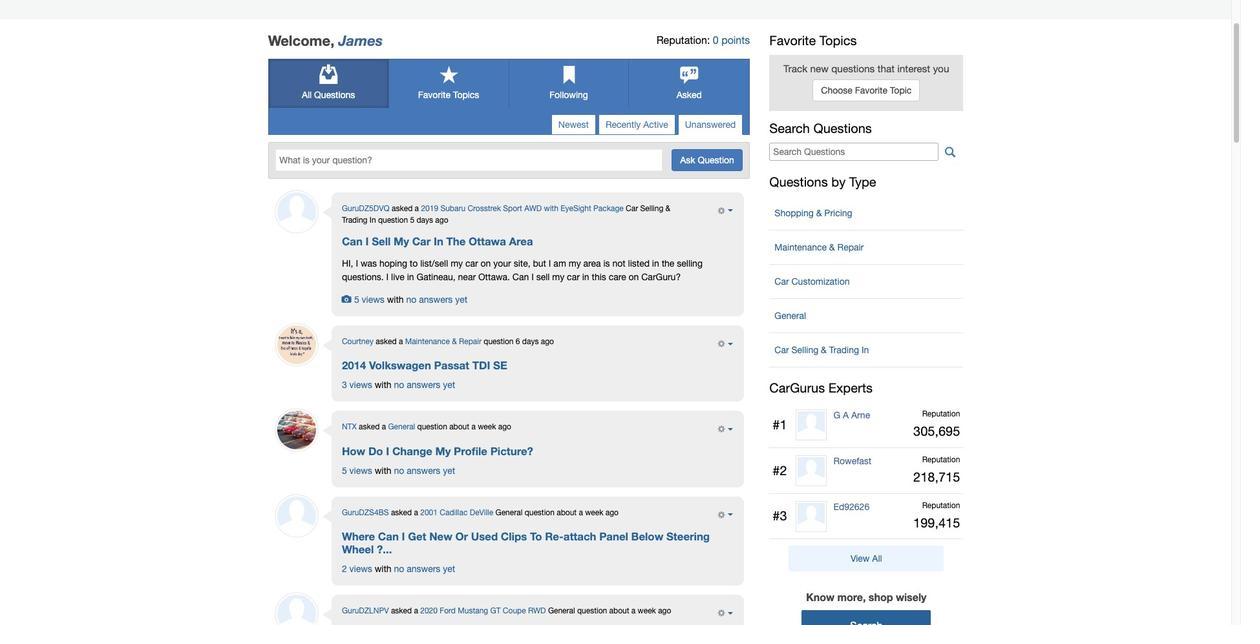 Task type: describe. For each thing, give the bounding box(es) containing it.
welcome, james
[[268, 32, 383, 49]]

used
[[471, 531, 498, 544]]

following
[[550, 90, 588, 100]]

recently active
[[606, 120, 669, 130]]

reputation 305,695
[[914, 410, 961, 439]]

is
[[604, 259, 610, 269]]

0 horizontal spatial car
[[466, 259, 478, 269]]

car selling & trading in link
[[770, 339, 964, 362]]

car customization
[[775, 277, 850, 287]]

gurudzlnpv asked a 2020 ford mustang gt coupe rwd general             question             about a week ago
[[342, 607, 672, 616]]

no down the to
[[406, 295, 417, 305]]

2001
[[421, 509, 438, 518]]

rowefast
[[834, 457, 872, 467]]

do
[[369, 445, 383, 458]]

shopping & pricing
[[775, 208, 853, 219]]

rwd
[[528, 607, 546, 616]]

5 views link for 5
[[342, 466, 372, 476]]

i inside where can i get new or used clips to re-attach panel below steering wheel ?...
[[402, 531, 405, 544]]

yet down near
[[455, 295, 468, 305]]

1 horizontal spatial my
[[552, 272, 565, 283]]

question up 'to'
[[525, 509, 555, 518]]

care
[[609, 272, 626, 283]]

questions
[[832, 63, 875, 74]]

view
[[851, 554, 870, 565]]

active
[[644, 120, 669, 130]]

the
[[447, 235, 466, 248]]

maintenance inside tab panel
[[405, 337, 450, 347]]

1 horizontal spatial about
[[557, 509, 577, 518]]

1 horizontal spatial maintenance & repair link
[[770, 236, 964, 260]]

ntx
[[342, 423, 357, 432]]

following link
[[509, 60, 629, 108]]

choose favorite topic
[[821, 85, 912, 96]]

live
[[391, 272, 405, 283]]

views for where
[[350, 565, 372, 575]]

question up how do i change my profile picture?
[[417, 423, 447, 432]]

new
[[811, 63, 829, 74]]

answers for get
[[407, 565, 441, 575]]

tab panel containing can i sell my car in the ottawa area
[[275, 193, 744, 626]]

no answers yet link down gatineau,
[[406, 295, 468, 305]]

but
[[533, 259, 546, 269]]

can i sell my car in the ottawa area link
[[342, 235, 533, 248]]

subaru
[[441, 204, 466, 213]]

5 views link for with
[[342, 295, 385, 305]]

attach
[[564, 531, 597, 544]]

view all link
[[789, 547, 944, 573]]

gurudz5dvq link
[[342, 204, 390, 213]]

can i sell my car in the ottawa area
[[342, 235, 533, 248]]

favorite inside 'link'
[[855, 85, 888, 96]]

reputation for 199,415
[[923, 502, 961, 511]]

reputation for 218,715
[[923, 456, 961, 465]]

panel
[[600, 531, 629, 544]]

0 vertical spatial about
[[450, 423, 470, 432]]

can inside where can i get new or used clips to re-attach panel below steering wheel ?...
[[378, 531, 399, 544]]

0 vertical spatial week
[[478, 423, 496, 432]]

sell
[[537, 272, 550, 283]]

sell
[[372, 235, 391, 248]]

trading for car selling & trading in
[[830, 346, 859, 356]]

0 horizontal spatial my
[[451, 259, 463, 269]]

cargurus
[[770, 381, 825, 396]]

hi,
[[342, 259, 353, 269]]

no answers yet link for tdi
[[394, 380, 455, 391]]

2 vertical spatial about
[[610, 607, 630, 616]]

in for car selling & trading in
[[862, 346, 869, 356]]

3
[[342, 380, 347, 391]]

2 horizontal spatial in
[[652, 259, 659, 269]]

picture?
[[491, 445, 533, 458]]

coupe
[[503, 607, 526, 616]]

asked for can
[[391, 509, 412, 518]]

trading for car selling & trading in             question             5 days ago
[[342, 216, 368, 225]]

selling for car selling & trading in             question             5 days ago
[[641, 204, 664, 213]]

no answers yet link for change
[[394, 466, 455, 476]]

am
[[554, 259, 566, 269]]

questions for search questions
[[814, 121, 872, 136]]

steering
[[667, 531, 710, 544]]

questions for all questions
[[314, 90, 355, 100]]

pricing
[[825, 208, 853, 219]]

1 horizontal spatial in
[[582, 272, 590, 283]]

crosstrek
[[468, 204, 501, 213]]

g a arne
[[834, 411, 871, 421]]

ford
[[440, 607, 456, 616]]

gurudz5dvq asked a 2019 subaru crosstrek sport awd with eyesight package
[[342, 204, 624, 213]]

with for change
[[375, 466, 392, 476]]

question right the rwd at the left bottom of page
[[577, 607, 607, 616]]

points
[[722, 34, 750, 46]]

ottawa.
[[479, 272, 510, 283]]

with down live
[[387, 295, 404, 305]]

ago inside car selling & trading in             question             5 days ago
[[435, 216, 449, 225]]

2 views link
[[342, 565, 372, 575]]

question left 6
[[484, 337, 514, 347]]

with no answers yet
[[387, 295, 468, 305]]

more,
[[838, 592, 866, 604]]

& inside car selling & trading in             question             5 days ago
[[666, 204, 671, 213]]

answers for change
[[407, 466, 441, 476]]

type
[[850, 175, 877, 190]]

mustang
[[458, 607, 488, 616]]

0 vertical spatial general link
[[770, 305, 964, 328]]

i inside can i sell my car in the ottawa area link
[[366, 235, 369, 248]]

asked for i
[[392, 204, 413, 213]]

car up the to
[[412, 235, 431, 248]]

1 vertical spatial days
[[522, 337, 539, 347]]

0 horizontal spatial can
[[342, 235, 363, 248]]

all questions
[[302, 90, 355, 100]]

asked link
[[629, 60, 750, 108]]

topics inside favorite topics link
[[453, 90, 479, 100]]

welcome,
[[268, 32, 335, 49]]

5 for 5 views with no answers yet
[[342, 466, 347, 476]]

hi,  i was hoping to list/sell my car on your site, but i am my area is not listed in the  selling questions. i live in gatineau, near ottawa. can i sell my car in this care  on carguru?
[[342, 259, 703, 283]]

reputation: 0 points
[[657, 34, 750, 46]]

how do i change my profile picture?
[[342, 445, 533, 458]]

cadillac
[[440, 509, 468, 518]]

days inside car selling & trading in             question             5 days ago
[[417, 216, 433, 225]]

5 inside car selling & trading in             question             5 days ago
[[410, 216, 415, 225]]

1 horizontal spatial on
[[629, 272, 639, 283]]

gurudzs4bs
[[342, 509, 389, 518]]

car selling & trading in
[[775, 346, 869, 356]]

choose
[[821, 85, 853, 96]]

maintenance & repair
[[775, 243, 864, 253]]

car selling & trading in             question             5 days ago
[[342, 204, 671, 225]]

gt
[[491, 607, 501, 616]]

yet for change
[[443, 466, 455, 476]]

1 horizontal spatial maintenance
[[775, 243, 827, 253]]

courtney asked a maintenance & repair question             6 days ago
[[342, 337, 554, 347]]

general up change
[[388, 423, 415, 432]]

unanswered link
[[678, 115, 743, 135]]

newest
[[559, 120, 589, 130]]

repair inside tab panel
[[459, 337, 482, 347]]

reputation:
[[657, 34, 710, 46]]

0 horizontal spatial maintenance & repair link
[[405, 337, 482, 347]]

in inside can i sell my car in the ottawa area link
[[434, 235, 444, 248]]

carguru?
[[642, 272, 681, 283]]

the
[[662, 259, 675, 269]]

2 vertical spatial questions
[[770, 175, 828, 190]]

car customization link
[[770, 271, 964, 294]]

questions by type
[[770, 175, 877, 190]]

#1
[[773, 418, 787, 433]]

know more, shop wisely
[[807, 592, 927, 604]]

you
[[933, 63, 950, 74]]



Task type: vqa. For each thing, say whether or not it's contained in the screenshot.
2020
yes



Task type: locate. For each thing, give the bounding box(es) containing it.
topics
[[820, 33, 857, 48], [453, 90, 479, 100]]

no answers yet link for get
[[394, 565, 455, 575]]

all down welcome,
[[302, 90, 312, 100]]

6
[[516, 337, 520, 347]]

answers down change
[[407, 466, 441, 476]]

with down do
[[375, 466, 392, 476]]

with right awd
[[544, 204, 559, 213]]

0 horizontal spatial maintenance
[[405, 337, 450, 347]]

1 vertical spatial topics
[[453, 90, 479, 100]]

answers down 2014 volkswagen passat tdi se link
[[407, 380, 441, 391]]

awd
[[525, 204, 542, 213]]

with down volkswagen
[[375, 380, 392, 391]]

yet down passat
[[443, 380, 455, 391]]

view all
[[851, 554, 883, 565]]

with for get
[[375, 565, 392, 575]]

ottawa
[[469, 235, 506, 248]]

deville
[[470, 509, 494, 518]]

car up cargurus
[[775, 346, 789, 356]]

week
[[478, 423, 496, 432], [585, 509, 604, 518], [638, 607, 656, 616]]

in inside car selling & trading in             question             5 days ago
[[370, 216, 376, 225]]

ntx asked a general question             about a week ago
[[342, 423, 511, 432]]

general up clips
[[496, 509, 523, 518]]

0 horizontal spatial in
[[407, 272, 414, 283]]

2
[[342, 565, 347, 575]]

in inside car selling & trading in link
[[862, 346, 869, 356]]

all right view
[[873, 554, 883, 565]]

maintenance & repair link up passat
[[405, 337, 482, 347]]

trading down gurudz5dvq
[[342, 216, 368, 225]]

car left the customization in the right of the page
[[775, 277, 789, 287]]

& down pricing
[[830, 243, 835, 253]]

g
[[834, 411, 841, 421]]

5 up can i sell my car in the ottawa area
[[410, 216, 415, 225]]

all inside view all link
[[873, 554, 883, 565]]

change
[[392, 445, 433, 458]]

reputation up 218,715 at right
[[923, 456, 961, 465]]

in left this
[[582, 272, 590, 283]]

1 vertical spatial all
[[873, 554, 883, 565]]

maintenance down shopping
[[775, 243, 827, 253]]

0 horizontal spatial about
[[450, 423, 470, 432]]

5 down questions.
[[354, 295, 359, 305]]

0 vertical spatial maintenance & repair link
[[770, 236, 964, 260]]

in left the
[[652, 259, 659, 269]]

re-
[[545, 531, 564, 544]]

1 horizontal spatial general link
[[770, 305, 964, 328]]

general
[[775, 311, 806, 322], [388, 423, 415, 432], [496, 509, 523, 518], [548, 607, 575, 616]]

general down car customization
[[775, 311, 806, 322]]

0 vertical spatial repair
[[838, 243, 864, 253]]

volkswagen
[[369, 360, 431, 373]]

1 horizontal spatial selling
[[792, 346, 819, 356]]

gatineau,
[[417, 272, 456, 283]]

asked
[[677, 90, 702, 100]]

0 vertical spatial 5 views link
[[342, 295, 385, 305]]

1 5 views link from the top
[[342, 295, 385, 305]]

general link up car selling & trading in link
[[770, 305, 964, 328]]

no right 2 views link
[[394, 565, 404, 575]]

list/sell
[[420, 259, 448, 269]]

no answers yet link
[[406, 295, 468, 305], [394, 380, 455, 391], [394, 466, 455, 476], [394, 565, 455, 575]]

2 vertical spatial reputation
[[923, 502, 961, 511]]

no down volkswagen
[[394, 380, 404, 391]]

1 horizontal spatial my
[[436, 445, 451, 458]]

my right sell
[[394, 235, 409, 248]]

selling for car selling & trading in
[[792, 346, 819, 356]]

reputation inside reputation 218,715
[[923, 456, 961, 465]]

car for car selling & trading in             question             5 days ago
[[626, 204, 638, 213]]

1 vertical spatial week
[[585, 509, 604, 518]]

eyesight
[[561, 204, 592, 213]]

views down how
[[350, 466, 372, 476]]

no for volkswagen
[[394, 380, 404, 391]]

a
[[843, 411, 849, 421]]

& left pricing
[[817, 208, 822, 219]]

selling right package
[[641, 204, 664, 213]]

1 horizontal spatial trading
[[830, 346, 859, 356]]

0 vertical spatial topics
[[820, 33, 857, 48]]

passat
[[434, 360, 470, 373]]

answers down gatineau,
[[419, 295, 453, 305]]

no for do
[[394, 466, 404, 476]]

1 vertical spatial about
[[557, 509, 577, 518]]

favorite topics inside favorite topics link
[[418, 90, 479, 100]]

area
[[584, 259, 601, 269]]

se
[[493, 360, 508, 373]]

#2
[[773, 463, 787, 478]]

0 vertical spatial favorite topics
[[770, 33, 857, 48]]

5 views link down how
[[342, 466, 372, 476]]

1 vertical spatial favorite topics
[[418, 90, 479, 100]]

can down site,
[[513, 272, 529, 283]]

2 horizontal spatial about
[[610, 607, 630, 616]]

0 horizontal spatial all
[[302, 90, 312, 100]]

all inside all questions link
[[302, 90, 312, 100]]

1 vertical spatial general link
[[388, 423, 415, 432]]

1 horizontal spatial all
[[873, 554, 883, 565]]

0 horizontal spatial in
[[370, 216, 376, 225]]

get
[[408, 531, 426, 544]]

no answers yet link down get
[[394, 565, 455, 575]]

5 down how
[[342, 466, 347, 476]]

0 vertical spatial maintenance
[[775, 243, 827, 253]]

5 views
[[354, 295, 385, 305]]

no for can
[[394, 565, 404, 575]]

1 vertical spatial car
[[567, 272, 580, 283]]

1 vertical spatial in
[[434, 235, 444, 248]]

0 vertical spatial on
[[481, 259, 491, 269]]

1 vertical spatial questions
[[814, 121, 872, 136]]

3 views link
[[342, 380, 372, 391]]

views
[[362, 295, 385, 305], [350, 380, 372, 391], [350, 466, 372, 476], [350, 565, 372, 575]]

2 reputation from the top
[[923, 456, 961, 465]]

yet down how do i change my profile picture? link
[[443, 466, 455, 476]]

gurudzs4bs link
[[342, 509, 389, 518]]

selling inside car selling & trading in link
[[792, 346, 819, 356]]

how do i change my profile picture? link
[[342, 445, 533, 458]]

0 vertical spatial all
[[302, 90, 312, 100]]

2001 cadillac deville link
[[421, 509, 494, 518]]

my left profile at bottom
[[436, 445, 451, 458]]

on down the listed
[[629, 272, 639, 283]]

?...
[[377, 544, 392, 557]]

3 reputation from the top
[[923, 502, 961, 511]]

to
[[530, 531, 542, 544]]

305,695
[[914, 425, 961, 439]]

1 horizontal spatial week
[[585, 509, 604, 518]]

2 horizontal spatial favorite
[[855, 85, 888, 96]]

reputation inside reputation 305,695
[[923, 410, 961, 419]]

1 horizontal spatial in
[[434, 235, 444, 248]]

2 vertical spatial 5
[[342, 466, 347, 476]]

&
[[666, 204, 671, 213], [817, 208, 822, 219], [830, 243, 835, 253], [452, 337, 457, 347], [821, 346, 827, 356]]

search
[[770, 121, 810, 136]]

below
[[632, 531, 664, 544]]

in down gurudz5dvq
[[370, 216, 376, 225]]

james
[[338, 32, 383, 49]]

views right 3 at left
[[350, 380, 372, 391]]

reputation up 305,695
[[923, 410, 961, 419]]

0 horizontal spatial 5
[[342, 466, 347, 476]]

my
[[394, 235, 409, 248], [436, 445, 451, 458]]

wisely
[[896, 592, 927, 604]]

asked left 2019
[[392, 204, 413, 213]]

in right live
[[407, 272, 414, 283]]

0 vertical spatial car
[[466, 259, 478, 269]]

trading up experts
[[830, 346, 859, 356]]

2014
[[342, 360, 366, 373]]

can inside hi,  i was hoping to list/sell my car on your site, but i am my area is not listed in the  selling questions. i live in gatineau, near ottawa. can i sell my car in this care  on carguru?
[[513, 272, 529, 283]]

tab panel
[[275, 193, 744, 626]]

trading inside car selling & trading in             question             5 days ago
[[342, 216, 368, 225]]

Search Questions text field
[[770, 143, 939, 161]]

recently active link
[[599, 115, 676, 135]]

1 horizontal spatial 5
[[354, 295, 359, 305]]

0 vertical spatial can
[[342, 235, 363, 248]]

1 vertical spatial reputation
[[923, 456, 961, 465]]

maintenance up 2014 volkswagen passat tdi se
[[405, 337, 450, 347]]

views down questions.
[[362, 295, 385, 305]]

1 horizontal spatial can
[[378, 531, 399, 544]]

1 vertical spatial selling
[[792, 346, 819, 356]]

gurudz5dvq
[[342, 204, 390, 213]]

car left this
[[567, 272, 580, 283]]

yet for get
[[443, 565, 455, 575]]

0 vertical spatial selling
[[641, 204, 664, 213]]

with
[[544, 204, 559, 213], [387, 295, 404, 305], [375, 380, 392, 391], [375, 466, 392, 476], [375, 565, 392, 575]]

asked left 2020
[[391, 607, 412, 616]]

& up the
[[666, 204, 671, 213]]

no down change
[[394, 466, 404, 476]]

by
[[832, 175, 846, 190]]

maintenance & repair link down shopping & pricing link
[[770, 236, 964, 260]]

0 vertical spatial days
[[417, 216, 433, 225]]

my down am
[[552, 272, 565, 283]]

gurudzlnpv link
[[342, 607, 389, 616]]

selling up cargurus
[[792, 346, 819, 356]]

1 vertical spatial repair
[[459, 337, 482, 347]]

questions.
[[342, 272, 384, 283]]

repair down pricing
[[838, 243, 864, 253]]

trading inside car selling & trading in link
[[830, 346, 859, 356]]

selling
[[677, 259, 703, 269]]

& up cargurus experts at the right bottom of page
[[821, 346, 827, 356]]

on up "ottawa."
[[481, 259, 491, 269]]

2014 volkswagen passat tdi se link
[[342, 360, 508, 373]]

2 vertical spatial week
[[638, 607, 656, 616]]

1 horizontal spatial favorite
[[770, 33, 816, 48]]

2020 ford mustang gt coupe rwd link
[[421, 607, 546, 616]]

i inside how do i change my profile picture? link
[[386, 445, 389, 458]]

with down '?...' on the bottom
[[375, 565, 392, 575]]

questions down welcome, james
[[314, 90, 355, 100]]

reputation for 305,695
[[923, 410, 961, 419]]

0 vertical spatial my
[[394, 235, 409, 248]]

1 horizontal spatial topics
[[820, 33, 857, 48]]

0 horizontal spatial my
[[394, 235, 409, 248]]

asked for do
[[359, 423, 380, 432]]

site,
[[514, 259, 531, 269]]

0 horizontal spatial favorite
[[418, 90, 451, 100]]

2 horizontal spatial in
[[862, 346, 869, 356]]

recently
[[606, 120, 641, 130]]

topic
[[890, 85, 912, 96]]

car right package
[[626, 204, 638, 213]]

days right 6
[[522, 337, 539, 347]]

views for 2014
[[350, 380, 372, 391]]

ago
[[435, 216, 449, 225], [541, 337, 554, 347], [498, 423, 511, 432], [606, 509, 619, 518], [658, 607, 672, 616]]

2 5 views link from the top
[[342, 466, 372, 476]]

questions up search questions text box
[[814, 121, 872, 136]]

2 horizontal spatial my
[[569, 259, 581, 269]]

listed
[[628, 259, 650, 269]]

& up passat
[[452, 337, 457, 347]]

newest link
[[551, 115, 596, 135]]

or
[[456, 531, 468, 544]]

0 horizontal spatial days
[[417, 216, 433, 225]]

0 vertical spatial questions
[[314, 90, 355, 100]]

can up "hi,"
[[342, 235, 363, 248]]

1 vertical spatial trading
[[830, 346, 859, 356]]

my right am
[[569, 259, 581, 269]]

answers down get
[[407, 565, 441, 575]]

days down 2019
[[417, 216, 433, 225]]

sort questions by tab list
[[551, 115, 743, 135]]

in up experts
[[862, 346, 869, 356]]

0 horizontal spatial general link
[[388, 423, 415, 432]]

None submit
[[672, 150, 743, 172]]

choose questions to view tab list
[[268, 59, 750, 108]]

favorite
[[770, 33, 816, 48], [855, 85, 888, 96], [418, 90, 451, 100]]

0 vertical spatial trading
[[342, 216, 368, 225]]

views right 2
[[350, 565, 372, 575]]

5 views link down questions.
[[342, 295, 385, 305]]

0 horizontal spatial trading
[[342, 216, 368, 225]]

0 vertical spatial 5
[[410, 216, 415, 225]]

in for car selling & trading in             question             5 days ago
[[370, 216, 376, 225]]

favorite topics link
[[389, 60, 509, 108]]

1 vertical spatial maintenance
[[405, 337, 450, 347]]

car inside car selling & trading in             question             5 days ago
[[626, 204, 638, 213]]

general link up change
[[388, 423, 415, 432]]

1 vertical spatial my
[[436, 445, 451, 458]]

general right the rwd at the left bottom of page
[[548, 607, 575, 616]]

1 reputation from the top
[[923, 410, 961, 419]]

question up sell
[[378, 216, 408, 225]]

reputation up '199,415'
[[923, 502, 961, 511]]

0 horizontal spatial favorite topics
[[418, 90, 479, 100]]

wheel
[[342, 544, 374, 557]]

2 horizontal spatial can
[[513, 272, 529, 283]]

0 vertical spatial reputation
[[923, 410, 961, 419]]

1 vertical spatial on
[[629, 272, 639, 283]]

car for car selling & trading in
[[775, 346, 789, 356]]

0 horizontal spatial topics
[[453, 90, 479, 100]]

on
[[481, 259, 491, 269], [629, 272, 639, 283]]

track
[[784, 63, 808, 74]]

questions
[[314, 90, 355, 100], [814, 121, 872, 136], [770, 175, 828, 190]]

arne
[[852, 411, 871, 421]]

yet for tdi
[[443, 380, 455, 391]]

clips
[[501, 531, 527, 544]]

199,415
[[914, 516, 961, 531]]

views for how
[[350, 466, 372, 476]]

2 vertical spatial in
[[862, 346, 869, 356]]

can up '?...' on the bottom
[[378, 531, 399, 544]]

area
[[509, 235, 533, 248]]

5 for 5 views
[[354, 295, 359, 305]]

asked up volkswagen
[[376, 337, 397, 347]]

with for tdi
[[375, 380, 392, 391]]

0 vertical spatial in
[[370, 216, 376, 225]]

in
[[652, 259, 659, 269], [407, 272, 414, 283], [582, 272, 590, 283]]

no answers yet link down change
[[394, 466, 455, 476]]

1 vertical spatial can
[[513, 272, 529, 283]]

repair up tdi on the bottom of the page
[[459, 337, 482, 347]]

interest
[[898, 63, 931, 74]]

customization
[[792, 277, 850, 287]]

What is your question? text field
[[276, 150, 663, 172]]

search questions
[[770, 121, 872, 136]]

courtney
[[342, 337, 374, 347]]

2 vertical spatial can
[[378, 531, 399, 544]]

questions up shopping
[[770, 175, 828, 190]]

yet down new
[[443, 565, 455, 575]]

selling inside car selling & trading in             question             5 days ago
[[641, 204, 664, 213]]

0 horizontal spatial selling
[[641, 204, 664, 213]]

1 vertical spatial 5
[[354, 295, 359, 305]]

1 horizontal spatial favorite topics
[[770, 33, 857, 48]]

know
[[807, 592, 835, 604]]

asked left 2001
[[391, 509, 412, 518]]

answers for tdi
[[407, 380, 441, 391]]

1 horizontal spatial repair
[[838, 243, 864, 253]]

car up near
[[466, 259, 478, 269]]

my up near
[[451, 259, 463, 269]]

0 horizontal spatial week
[[478, 423, 496, 432]]

1 horizontal spatial car
[[567, 272, 580, 283]]

in left "the"
[[434, 235, 444, 248]]

asked right ntx link
[[359, 423, 380, 432]]

my
[[451, 259, 463, 269], [569, 259, 581, 269], [552, 272, 565, 283]]

repair
[[838, 243, 864, 253], [459, 337, 482, 347]]

car for car customization
[[775, 277, 789, 287]]

your
[[494, 259, 511, 269]]

2 horizontal spatial week
[[638, 607, 656, 616]]

about
[[450, 423, 470, 432], [557, 509, 577, 518], [610, 607, 630, 616]]

package
[[594, 204, 624, 213]]

selling
[[641, 204, 664, 213], [792, 346, 819, 356]]

1 vertical spatial 5 views link
[[342, 466, 372, 476]]

no answers yet link down 2014 volkswagen passat tdi se link
[[394, 380, 455, 391]]

reputation inside reputation 199,415
[[923, 502, 961, 511]]

0 horizontal spatial on
[[481, 259, 491, 269]]

1 vertical spatial maintenance & repair link
[[405, 337, 482, 347]]

1 horizontal spatial days
[[522, 337, 539, 347]]

choose favorite topic link
[[813, 79, 920, 101]]

question inside car selling & trading in             question             5 days ago
[[378, 216, 408, 225]]

2 horizontal spatial 5
[[410, 216, 415, 225]]

questions inside tab list
[[314, 90, 355, 100]]

asked for volkswagen
[[376, 337, 397, 347]]

favorite inside choose questions to view tab list
[[418, 90, 451, 100]]

0 horizontal spatial repair
[[459, 337, 482, 347]]



